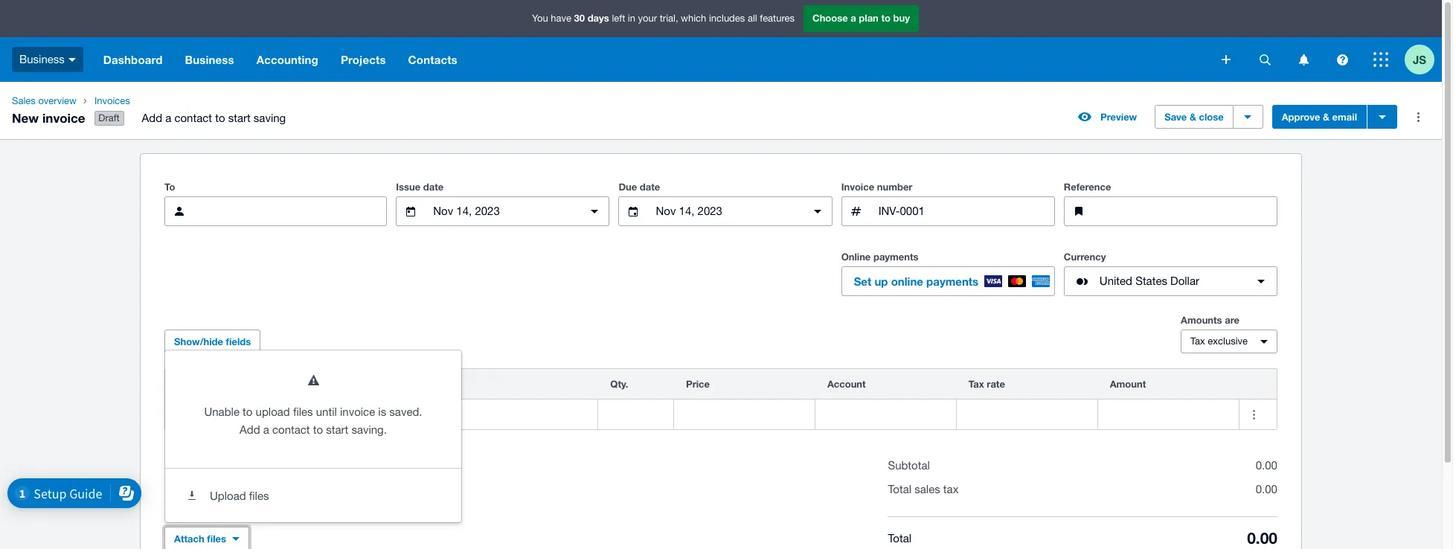 Task type: vqa. For each thing, say whether or not it's contained in the screenshot.
0.00 for Total sales tax
yes



Task type: describe. For each thing, give the bounding box(es) containing it.
show/hide fields button
[[165, 330, 261, 354]]

plan
[[859, 12, 879, 24]]

files inside unable to upload files until invoice is saved. add a contact to start saving.
[[293, 406, 313, 418]]

online
[[891, 275, 924, 288]]

attach files
[[174, 533, 226, 545]]

add a contact to start saving
[[142, 112, 286, 124]]

until
[[316, 406, 337, 418]]

tax rate
[[969, 378, 1006, 390]]

to left upload at bottom left
[[243, 406, 253, 418]]

price
[[686, 378, 710, 390]]

a for contact
[[165, 112, 171, 124]]

which
[[681, 13, 707, 24]]

2 svg image from the left
[[1337, 54, 1348, 65]]

left
[[612, 13, 625, 24]]

currency
[[1064, 251, 1106, 263]]

show/hide fields
[[174, 336, 251, 348]]

save & close button
[[1155, 105, 1234, 129]]

upload
[[256, 406, 290, 418]]

accounting
[[257, 53, 319, 66]]

dashboard
[[103, 53, 163, 66]]

fields
[[226, 336, 251, 348]]

buy
[[894, 12, 910, 24]]

business button
[[174, 37, 245, 82]]

new
[[12, 110, 39, 125]]

add inside unable to upload files until invoice is saved. add a contact to start saving.
[[240, 424, 260, 436]]

dollar
[[1171, 275, 1200, 287]]

js
[[1413, 52, 1427, 66]]

tax
[[944, 483, 959, 496]]

approve & email button
[[1273, 105, 1367, 129]]

choose a plan to buy
[[813, 12, 910, 24]]

email
[[1333, 111, 1358, 123]]

Due date text field
[[655, 197, 797, 226]]

show/hide
[[174, 336, 223, 348]]

exclusive
[[1208, 336, 1248, 347]]

contact element
[[165, 197, 387, 226]]

is
[[378, 406, 386, 418]]

set up online payments button
[[842, 267, 1055, 296]]

0.00 for subtotal
[[1256, 459, 1278, 472]]

united states dollar
[[1100, 275, 1200, 287]]

Price field
[[674, 401, 815, 429]]

1 svg image from the left
[[1299, 54, 1309, 65]]

account
[[828, 378, 866, 390]]

sales overview
[[12, 95, 77, 106]]

dashboard link
[[92, 37, 174, 82]]

issue
[[396, 181, 421, 193]]

tax exclusive
[[1191, 336, 1248, 347]]

set up online payments
[[854, 275, 979, 288]]

invoice inside unable to upload files until invoice is saved. add a contact to start saving.
[[340, 406, 375, 418]]

js button
[[1405, 37, 1443, 82]]

save
[[1165, 111, 1187, 123]]

issue date
[[396, 181, 444, 193]]

unable to upload files until invoice is saved. add a contact to start saving.
[[204, 406, 422, 436]]

more date options image
[[803, 197, 833, 226]]

to
[[165, 181, 175, 193]]

files for attach files
[[207, 533, 226, 545]]

Reference text field
[[1100, 197, 1277, 226]]

accounting button
[[245, 37, 330, 82]]

united
[[1100, 275, 1133, 287]]

to down invoices link
[[215, 112, 225, 124]]

online payments
[[842, 251, 919, 263]]

0 horizontal spatial payments
[[874, 251, 919, 263]]

reference
[[1064, 181, 1112, 193]]

tax exclusive button
[[1181, 330, 1278, 354]]

number
[[877, 181, 913, 193]]

& for email
[[1324, 111, 1330, 123]]

Invoice number text field
[[877, 197, 1055, 226]]

all
[[748, 13, 758, 24]]

you have 30 days left in your trial, which includes all features
[[532, 12, 795, 24]]

total sales tax
[[888, 483, 959, 496]]

amounts
[[1181, 314, 1223, 326]]

date for due date
[[640, 181, 660, 193]]

set
[[854, 275, 872, 288]]

contacts
[[408, 53, 458, 66]]

svg image inside business popup button
[[68, 58, 76, 62]]

business button
[[0, 37, 92, 82]]

total for total sales tax
[[888, 483, 912, 496]]

invoices
[[94, 95, 130, 106]]

upload files button
[[165, 478, 461, 514]]

tax for tax rate
[[969, 378, 985, 390]]

trial,
[[660, 13, 678, 24]]

30
[[574, 12, 585, 24]]

attach
[[174, 533, 204, 545]]

navigation inside banner
[[92, 37, 1212, 82]]

sales overview link
[[6, 94, 83, 109]]

unable
[[204, 406, 240, 418]]



Task type: locate. For each thing, give the bounding box(es) containing it.
files
[[293, 406, 313, 418], [249, 490, 269, 503], [207, 533, 226, 545]]

united states dollar button
[[1064, 267, 1278, 296]]

1 horizontal spatial date
[[640, 181, 660, 193]]

invoice
[[42, 110, 85, 125], [340, 406, 375, 418]]

contact down upload at bottom left
[[272, 424, 310, 436]]

contact inside unable to upload files until invoice is saved. add a contact to start saving.
[[272, 424, 310, 436]]

sales
[[12, 95, 36, 106]]

0 vertical spatial start
[[228, 112, 251, 124]]

to down until in the bottom of the page
[[313, 424, 323, 436]]

1 & from the left
[[1190, 111, 1197, 123]]

business
[[19, 53, 65, 65], [185, 53, 234, 66]]

svg image
[[1299, 54, 1309, 65], [1337, 54, 1348, 65]]

Amount field
[[1098, 401, 1239, 429]]

invoice down overview
[[42, 110, 85, 125]]

invoice
[[842, 181, 875, 193]]

1 vertical spatial tax
[[969, 378, 985, 390]]

0 vertical spatial a
[[851, 12, 857, 24]]

business up invoices link
[[185, 53, 234, 66]]

group
[[165, 351, 461, 523]]

1 vertical spatial add
[[240, 424, 260, 436]]

saved.
[[390, 406, 422, 418]]

files left until in the bottom of the page
[[293, 406, 313, 418]]

1 horizontal spatial add
[[240, 424, 260, 436]]

business inside dropdown button
[[185, 53, 234, 66]]

payments up online
[[874, 251, 919, 263]]

a left plan
[[851, 12, 857, 24]]

projects button
[[330, 37, 397, 82]]

1 vertical spatial files
[[249, 490, 269, 503]]

draft
[[98, 112, 120, 124]]

0 vertical spatial payments
[[874, 251, 919, 263]]

your
[[638, 13, 657, 24]]

1 vertical spatial total
[[888, 532, 912, 545]]

0 horizontal spatial files
[[207, 533, 226, 545]]

features
[[760, 13, 795, 24]]

& right "save"
[[1190, 111, 1197, 123]]

0 horizontal spatial contact
[[174, 112, 212, 124]]

rate
[[987, 378, 1006, 390]]

2 & from the left
[[1324, 111, 1330, 123]]

svg image
[[1374, 52, 1389, 67], [1260, 54, 1271, 65], [1222, 55, 1231, 64], [68, 58, 76, 62]]

0 vertical spatial add
[[142, 112, 162, 124]]

amount
[[1110, 378, 1147, 390]]

0 horizontal spatial svg image
[[1299, 54, 1309, 65]]

1 vertical spatial start
[[326, 424, 349, 436]]

1 horizontal spatial invoice
[[340, 406, 375, 418]]

due date
[[619, 181, 660, 193]]

invoice number element
[[842, 197, 1055, 226]]

approve
[[1282, 111, 1321, 123]]

contact
[[174, 112, 212, 124], [272, 424, 310, 436]]

add down upload at bottom left
[[240, 424, 260, 436]]

1 horizontal spatial contact
[[272, 424, 310, 436]]

invoice line item list element
[[165, 369, 1278, 430]]

navigation
[[92, 37, 1212, 82]]

total down subtotal
[[888, 483, 912, 496]]

online
[[842, 251, 871, 263]]

1 vertical spatial invoice
[[340, 406, 375, 418]]

0 horizontal spatial start
[[228, 112, 251, 124]]

navigation containing dashboard
[[92, 37, 1212, 82]]

sales
[[915, 483, 941, 496]]

approve & email
[[1282, 111, 1358, 123]]

includes
[[709, 13, 745, 24]]

2 horizontal spatial a
[[851, 12, 857, 24]]

more date options image
[[580, 197, 610, 226]]

tax for tax exclusive
[[1191, 336, 1206, 347]]

2 vertical spatial files
[[207, 533, 226, 545]]

tax inside popup button
[[1191, 336, 1206, 347]]

0 horizontal spatial add
[[142, 112, 162, 124]]

preview button
[[1070, 105, 1146, 129]]

more line item options image
[[1240, 400, 1270, 430]]

overview
[[38, 95, 77, 106]]

days
[[588, 12, 609, 24]]

0.00 for total sales tax
[[1256, 483, 1278, 496]]

1 vertical spatial payments
[[927, 275, 979, 288]]

1 vertical spatial 0.00
[[1256, 483, 1278, 496]]

total
[[888, 483, 912, 496], [888, 532, 912, 545]]

are
[[1225, 314, 1240, 326]]

date for issue date
[[423, 181, 444, 193]]

subtotal
[[888, 459, 930, 472]]

business inside popup button
[[19, 53, 65, 65]]

& inside button
[[1190, 111, 1197, 123]]

files right the upload
[[249, 490, 269, 503]]

files inside "button"
[[249, 490, 269, 503]]

files for upload files
[[249, 490, 269, 503]]

1 horizontal spatial &
[[1324, 111, 1330, 123]]

business up sales overview at the top left of the page
[[19, 53, 65, 65]]

a down invoices link
[[165, 112, 171, 124]]

invoices link
[[88, 94, 298, 109]]

1 horizontal spatial svg image
[[1337, 54, 1348, 65]]

projects
[[341, 53, 386, 66]]

& for close
[[1190, 111, 1197, 123]]

start down until in the bottom of the page
[[326, 424, 349, 436]]

more line item options element
[[1240, 369, 1277, 399]]

saving.
[[352, 424, 387, 436]]

total down 'total sales tax'
[[888, 532, 912, 545]]

1 vertical spatial a
[[165, 112, 171, 124]]

1 horizontal spatial tax
[[1191, 336, 1206, 347]]

0 horizontal spatial &
[[1190, 111, 1197, 123]]

0 vertical spatial 0.00
[[1256, 459, 1278, 472]]

0.00
[[1256, 459, 1278, 472], [1256, 483, 1278, 496], [1248, 529, 1278, 548]]

attach files button
[[165, 527, 249, 549]]

invoice up the saving. at left bottom
[[340, 406, 375, 418]]

0 horizontal spatial a
[[165, 112, 171, 124]]

0 vertical spatial invoice
[[42, 110, 85, 125]]

date right issue
[[423, 181, 444, 193]]

2 date from the left
[[640, 181, 660, 193]]

date right due
[[640, 181, 660, 193]]

1 total from the top
[[888, 483, 912, 496]]

1 horizontal spatial business
[[185, 53, 234, 66]]

payments
[[874, 251, 919, 263], [927, 275, 979, 288]]

2 vertical spatial a
[[263, 424, 269, 436]]

new invoice
[[12, 110, 85, 125]]

states
[[1136, 275, 1168, 287]]

files inside popup button
[[207, 533, 226, 545]]

a inside unable to upload files until invoice is saved. add a contact to start saving.
[[263, 424, 269, 436]]

0 vertical spatial total
[[888, 483, 912, 496]]

tax inside invoice line item list element
[[969, 378, 985, 390]]

svg image up email
[[1337, 54, 1348, 65]]

payments inside set up online payments popup button
[[927, 275, 979, 288]]

& left email
[[1324, 111, 1330, 123]]

qty.
[[611, 378, 629, 390]]

invoice number
[[842, 181, 913, 193]]

&
[[1190, 111, 1197, 123], [1324, 111, 1330, 123]]

1 date from the left
[[423, 181, 444, 193]]

close
[[1199, 111, 1224, 123]]

a down upload at bottom left
[[263, 424, 269, 436]]

preview
[[1101, 111, 1138, 123]]

have
[[551, 13, 572, 24]]

to inside banner
[[882, 12, 891, 24]]

upload files
[[210, 490, 269, 503]]

to left buy at right top
[[882, 12, 891, 24]]

amounts are
[[1181, 314, 1240, 326]]

svg image up "approve"
[[1299, 54, 1309, 65]]

To text field
[[200, 197, 386, 226]]

1 vertical spatial contact
[[272, 424, 310, 436]]

1 horizontal spatial start
[[326, 424, 349, 436]]

group containing unable to upload files until invoice is saved. add a contact to start saving.
[[165, 351, 461, 523]]

1 horizontal spatial a
[[263, 424, 269, 436]]

add right draft
[[142, 112, 162, 124]]

payments right online
[[927, 275, 979, 288]]

a for plan
[[851, 12, 857, 24]]

contact down invoices link
[[174, 112, 212, 124]]

save & close
[[1165, 111, 1224, 123]]

start inside unable to upload files until invoice is saved. add a contact to start saving.
[[326, 424, 349, 436]]

banner containing js
[[0, 0, 1443, 82]]

0 vertical spatial tax
[[1191, 336, 1206, 347]]

in
[[628, 13, 636, 24]]

contacts button
[[397, 37, 469, 82]]

files right attach
[[207, 533, 226, 545]]

more invoice options image
[[1404, 102, 1434, 132]]

start
[[228, 112, 251, 124], [326, 424, 349, 436]]

Quantity field
[[599, 401, 674, 429]]

0 vertical spatial files
[[293, 406, 313, 418]]

2 vertical spatial 0.00
[[1248, 529, 1278, 548]]

2 horizontal spatial files
[[293, 406, 313, 418]]

& inside button
[[1324, 111, 1330, 123]]

a
[[851, 12, 857, 24], [165, 112, 171, 124], [263, 424, 269, 436]]

you
[[532, 13, 548, 24]]

0 horizontal spatial business
[[19, 53, 65, 65]]

choose
[[813, 12, 848, 24]]

Issue date text field
[[432, 197, 574, 226]]

due
[[619, 181, 637, 193]]

upload
[[210, 490, 246, 503]]

up
[[875, 275, 888, 288]]

tax left rate
[[969, 378, 985, 390]]

saving
[[254, 112, 286, 124]]

0 horizontal spatial invoice
[[42, 110, 85, 125]]

start left saving
[[228, 112, 251, 124]]

0 vertical spatial contact
[[174, 112, 212, 124]]

0 horizontal spatial date
[[423, 181, 444, 193]]

to
[[882, 12, 891, 24], [215, 112, 225, 124], [243, 406, 253, 418], [313, 424, 323, 436]]

1 horizontal spatial files
[[249, 490, 269, 503]]

tax down amounts at the right of page
[[1191, 336, 1206, 347]]

banner
[[0, 0, 1443, 82]]

0 horizontal spatial tax
[[969, 378, 985, 390]]

Description text field
[[345, 401, 598, 429]]

2 total from the top
[[888, 532, 912, 545]]

1 horizontal spatial payments
[[927, 275, 979, 288]]

total for total
[[888, 532, 912, 545]]



